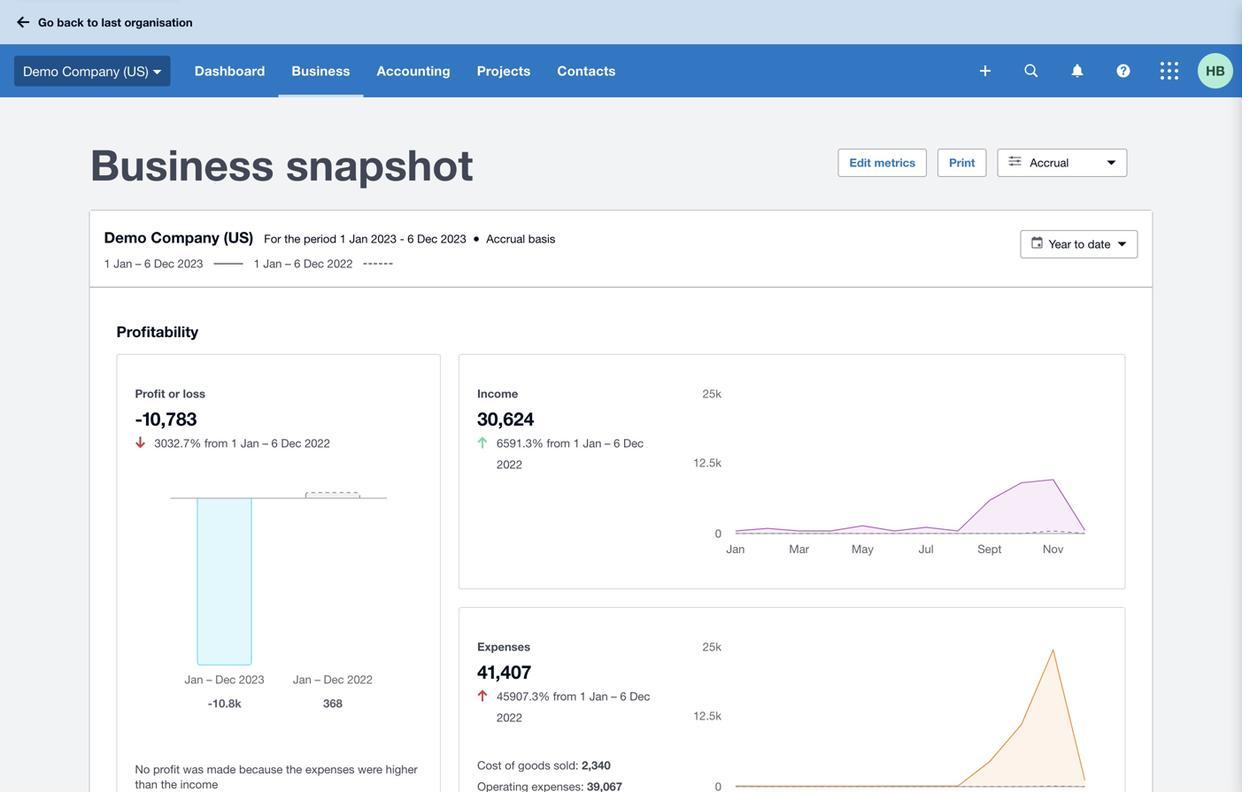Task type: describe. For each thing, give the bounding box(es) containing it.
6 inside 45907.3% from 1 jan – 6 dec 2022
[[620, 689, 626, 703]]

higher
[[386, 763, 418, 777]]

print button
[[938, 149, 987, 177]]

2 vertical spatial the
[[161, 778, 177, 792]]

svg image inside demo company (us) popup button
[[153, 70, 162, 74]]

1 vertical spatial the
[[286, 763, 302, 777]]

were
[[358, 763, 382, 777]]

1 vertical spatial accrual
[[486, 232, 525, 246]]

loss
[[183, 387, 205, 400]]

45907.3% from 1 jan – 6 dec 2022
[[497, 689, 650, 724]]

expenses
[[477, 640, 530, 654]]

was
[[183, 763, 204, 777]]

1 horizontal spatial svg image
[[980, 66, 991, 76]]

business button
[[278, 44, 364, 97]]

than
[[135, 778, 158, 792]]

2023 for 1 jan – 6 dec 2023
[[178, 257, 203, 270]]

- inside profit or loss -10,783
[[135, 407, 143, 430]]

0 vertical spatial the
[[284, 232, 300, 246]]

3032.7%
[[154, 436, 201, 450]]

profit
[[135, 387, 165, 400]]

period
[[304, 232, 337, 246]]

business for business snapshot
[[90, 139, 274, 190]]

go
[[38, 15, 54, 29]]

basis
[[528, 232, 555, 246]]

41,407
[[477, 661, 532, 683]]

2023 for for the period 1 jan 2023 - 6 dec 2023  ●  accrual basis
[[371, 232, 397, 246]]

dec inside 6591.3% from 1 jan – 6 dec 2022
[[623, 436, 644, 450]]

go back to last organisation link
[[11, 6, 203, 38]]

45907.3%
[[497, 689, 550, 703]]

projects
[[477, 63, 531, 79]]

– for or
[[262, 436, 268, 450]]

edit metrics button
[[838, 149, 927, 177]]

to inside go back to last organisation link
[[87, 15, 98, 29]]

metrics
[[874, 156, 916, 170]]

demo inside popup button
[[23, 63, 58, 79]]

snapshot
[[286, 139, 473, 190]]

jan up profitability
[[114, 257, 132, 270]]

1 vertical spatial demo company (us)
[[104, 228, 253, 246]]

income
[[477, 387, 518, 400]]

dec inside 45907.3% from 1 jan – 6 dec 2022
[[630, 689, 650, 703]]

1 jan – 6 dec 2022
[[254, 257, 353, 270]]

or
[[168, 387, 180, 400]]

2022 for 41,407
[[497, 711, 522, 724]]

accounting button
[[364, 44, 464, 97]]

1 inside 45907.3% from 1 jan – 6 dec 2022
[[580, 689, 586, 703]]

positive sentiment image
[[478, 437, 488, 448]]

print
[[949, 156, 975, 170]]

negative sentiment image
[[135, 437, 145, 448]]

negative sentiment image
[[478, 690, 488, 701]]

demo company (us) inside demo company (us) popup button
[[23, 63, 148, 79]]

cost
[[477, 759, 502, 772]]

6 inside 6591.3% from 1 jan – 6 dec 2022
[[614, 436, 620, 450]]

– for 30,624
[[605, 436, 610, 450]]

company inside popup button
[[62, 63, 120, 79]]

no profit was made because the expenses were higher than the income
[[135, 763, 418, 792]]

contacts
[[557, 63, 616, 79]]

– for 41,407
[[611, 689, 617, 703]]

business snapshot
[[90, 139, 473, 190]]

1 horizontal spatial company
[[151, 228, 219, 246]]

edit
[[850, 156, 871, 170]]

from for 41,407
[[553, 689, 577, 703]]

from for -10,783
[[204, 436, 228, 450]]

jan inside 45907.3% from 1 jan – 6 dec 2022
[[589, 689, 608, 703]]

edit metrics
[[850, 156, 916, 170]]



Task type: vqa. For each thing, say whether or not it's contained in the screenshot.
"dashboard"
yes



Task type: locate. For each thing, give the bounding box(es) containing it.
to right year at the right of page
[[1074, 237, 1085, 251]]

2022 inside 45907.3% from 1 jan – 6 dec 2022
[[497, 711, 522, 724]]

0 vertical spatial accrual
[[1030, 156, 1069, 170]]

business for business
[[292, 63, 350, 79]]

– inside 45907.3% from 1 jan – 6 dec 2022
[[611, 689, 617, 703]]

sold:
[[554, 759, 579, 772]]

projects button
[[464, 44, 544, 97]]

6591.3%
[[497, 436, 544, 450]]

banner containing dashboard
[[0, 0, 1242, 97]]

no
[[135, 763, 150, 777]]

2 horizontal spatial 2023
[[441, 232, 466, 246]]

for
[[264, 232, 281, 246]]

jan down for
[[263, 257, 282, 270]]

0 horizontal spatial to
[[87, 15, 98, 29]]

from for 30,624
[[547, 436, 570, 450]]

0 vertical spatial (us)
[[123, 63, 148, 79]]

to left last
[[87, 15, 98, 29]]

demo down go
[[23, 63, 58, 79]]

0 vertical spatial demo company (us)
[[23, 63, 148, 79]]

jan right 6591.3%
[[583, 436, 602, 450]]

0 horizontal spatial (us)
[[123, 63, 148, 79]]

jan right period
[[349, 232, 368, 246]]

organisation
[[124, 15, 193, 29]]

business
[[292, 63, 350, 79], [90, 139, 274, 190]]

from inside 45907.3% from 1 jan – 6 dec 2022
[[553, 689, 577, 703]]

the right because
[[286, 763, 302, 777]]

2022 inside 6591.3% from 1 jan – 6 dec 2022
[[497, 458, 522, 471]]

1 vertical spatial to
[[1074, 237, 1085, 251]]

accounting
[[377, 63, 450, 79]]

demo company (us) down back
[[23, 63, 148, 79]]

accrual
[[1030, 156, 1069, 170], [486, 232, 525, 246]]

svg image
[[980, 66, 991, 76], [153, 70, 162, 74]]

go back to last organisation
[[38, 15, 193, 29]]

demo company (us)
[[23, 63, 148, 79], [104, 228, 253, 246]]

to
[[87, 15, 98, 29], [1074, 237, 1085, 251]]

goods
[[518, 759, 550, 772]]

made
[[207, 763, 236, 777]]

expenses 41,407
[[477, 640, 532, 683]]

1 jan – 6 dec 2023
[[104, 257, 203, 270]]

(us)
[[123, 63, 148, 79], [224, 228, 253, 246]]

0 horizontal spatial business
[[90, 139, 274, 190]]

the
[[284, 232, 300, 246], [286, 763, 302, 777], [161, 778, 177, 792]]

dashboard link
[[181, 44, 278, 97]]

1 vertical spatial demo
[[104, 228, 147, 246]]

(us) down the go back to last organisation
[[123, 63, 148, 79]]

company down go back to last organisation link
[[62, 63, 120, 79]]

0 horizontal spatial demo
[[23, 63, 58, 79]]

30,624
[[477, 407, 534, 430]]

contacts button
[[544, 44, 629, 97]]

1 vertical spatial -
[[135, 407, 143, 430]]

6
[[408, 232, 414, 246], [144, 257, 151, 270], [294, 257, 300, 270], [271, 436, 278, 450], [614, 436, 620, 450], [620, 689, 626, 703]]

profit
[[153, 763, 180, 777]]

from right 3032.7%
[[204, 436, 228, 450]]

jan right 3032.7%
[[241, 436, 259, 450]]

date
[[1088, 237, 1111, 251]]

0 horizontal spatial accrual
[[486, 232, 525, 246]]

1 vertical spatial (us)
[[224, 228, 253, 246]]

1 inside 6591.3% from 1 jan – 6 dec 2022
[[573, 436, 580, 450]]

income
[[180, 778, 218, 792]]

accrual button
[[997, 149, 1127, 177]]

-
[[400, 232, 404, 246], [135, 407, 143, 430]]

dashboard
[[195, 63, 265, 79]]

demo up 1 jan – 6 dec 2023
[[104, 228, 147, 246]]

2023
[[371, 232, 397, 246], [441, 232, 466, 246], [178, 257, 203, 270]]

1 vertical spatial company
[[151, 228, 219, 246]]

to inside year to date popup button
[[1074, 237, 1085, 251]]

because
[[239, 763, 283, 777]]

the right for
[[284, 232, 300, 246]]

expenses
[[305, 763, 355, 777]]

business inside dropdown button
[[292, 63, 350, 79]]

hb
[[1206, 63, 1225, 79]]

accrual left basis
[[486, 232, 525, 246]]

0 horizontal spatial company
[[62, 63, 120, 79]]

1 horizontal spatial 2023
[[371, 232, 397, 246]]

accrual inside popup button
[[1030, 156, 1069, 170]]

of
[[505, 759, 515, 772]]

- up negative sentiment icon
[[135, 407, 143, 430]]

profitability
[[116, 323, 198, 340]]

0 horizontal spatial 2023
[[178, 257, 203, 270]]

from right the 45907.3%
[[553, 689, 577, 703]]

jan up '2,340'
[[589, 689, 608, 703]]

0 vertical spatial -
[[400, 232, 404, 246]]

(us) left for
[[224, 228, 253, 246]]

– inside 6591.3% from 1 jan – 6 dec 2022
[[605, 436, 610, 450]]

year
[[1049, 237, 1071, 251]]

2023 left basis
[[441, 232, 466, 246]]

dec
[[417, 232, 438, 246], [154, 257, 174, 270], [304, 257, 324, 270], [281, 436, 301, 450], [623, 436, 644, 450], [630, 689, 650, 703]]

income 30,624
[[477, 387, 534, 430]]

demo
[[23, 63, 58, 79], [104, 228, 147, 246]]

1 horizontal spatial (us)
[[224, 228, 253, 246]]

demo company (us) button
[[0, 44, 181, 97]]

–
[[135, 257, 141, 270], [285, 257, 291, 270], [262, 436, 268, 450], [605, 436, 610, 450], [611, 689, 617, 703]]

from
[[204, 436, 228, 450], [547, 436, 570, 450], [553, 689, 577, 703]]

from right 6591.3%
[[547, 436, 570, 450]]

svg image
[[17, 16, 29, 28], [1161, 62, 1178, 80], [1025, 64, 1038, 77], [1072, 64, 1083, 77], [1117, 64, 1130, 77]]

cost of goods sold: 2,340
[[477, 759, 611, 772]]

profit or loss -10,783
[[135, 387, 205, 430]]

1
[[340, 232, 346, 246], [104, 257, 110, 270], [254, 257, 260, 270], [231, 436, 237, 450], [573, 436, 580, 450], [580, 689, 586, 703]]

company
[[62, 63, 120, 79], [151, 228, 219, 246]]

1 horizontal spatial -
[[400, 232, 404, 246]]

accrual up year at the right of page
[[1030, 156, 1069, 170]]

0 vertical spatial business
[[292, 63, 350, 79]]

1 vertical spatial business
[[90, 139, 274, 190]]

the down profit
[[161, 778, 177, 792]]

hb button
[[1198, 44, 1242, 97]]

0 horizontal spatial svg image
[[153, 70, 162, 74]]

year to date button
[[1020, 230, 1138, 259]]

0 horizontal spatial -
[[135, 407, 143, 430]]

svg image inside go back to last organisation link
[[17, 16, 29, 28]]

banner
[[0, 0, 1242, 97]]

2022 for or
[[305, 436, 330, 450]]

(us) inside demo company (us) popup button
[[123, 63, 148, 79]]

0 vertical spatial demo
[[23, 63, 58, 79]]

year to date
[[1049, 237, 1111, 251]]

jan inside 6591.3% from 1 jan – 6 dec 2022
[[583, 436, 602, 450]]

0 vertical spatial company
[[62, 63, 120, 79]]

- down "snapshot" at the top
[[400, 232, 404, 246]]

jan
[[349, 232, 368, 246], [114, 257, 132, 270], [263, 257, 282, 270], [241, 436, 259, 450], [583, 436, 602, 450], [589, 689, 608, 703]]

2,340
[[582, 759, 611, 772]]

demo company (us) up 1 jan – 6 dec 2023
[[104, 228, 253, 246]]

1 horizontal spatial business
[[292, 63, 350, 79]]

2023 right period
[[371, 232, 397, 246]]

6591.3% from 1 jan – 6 dec 2022
[[497, 436, 644, 471]]

back
[[57, 15, 84, 29]]

2023 up profitability
[[178, 257, 203, 270]]

2022
[[327, 257, 353, 270], [305, 436, 330, 450], [497, 458, 522, 471], [497, 711, 522, 724]]

2022 for 30,624
[[497, 458, 522, 471]]

for the period 1 jan 2023 - 6 dec 2023  ●  accrual basis
[[264, 232, 555, 246]]

1 horizontal spatial to
[[1074, 237, 1085, 251]]

1 horizontal spatial demo
[[104, 228, 147, 246]]

company up 1 jan – 6 dec 2023
[[151, 228, 219, 246]]

0 vertical spatial to
[[87, 15, 98, 29]]

from inside 6591.3% from 1 jan – 6 dec 2022
[[547, 436, 570, 450]]

last
[[101, 15, 121, 29]]

3032.7% from 1 jan – 6 dec 2022
[[154, 436, 330, 450]]

10,783
[[143, 407, 197, 430]]

1 horizontal spatial accrual
[[1030, 156, 1069, 170]]



